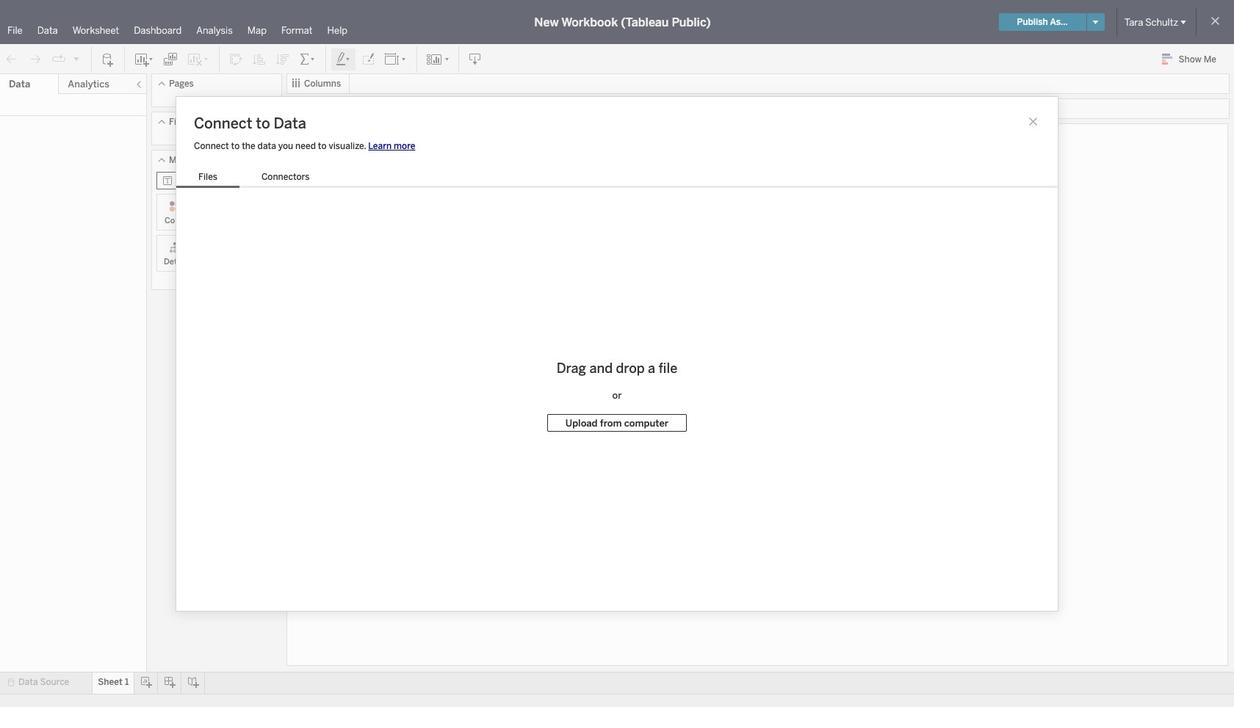Task type: describe. For each thing, give the bounding box(es) containing it.
collapse image
[[135, 80, 143, 89]]

swap rows and columns image
[[229, 52, 243, 67]]

download image
[[468, 52, 483, 67]]

redo image
[[28, 52, 43, 67]]

sort descending image
[[276, 52, 290, 67]]

totals image
[[299, 52, 317, 67]]

new worksheet image
[[134, 52, 154, 67]]

duplicate image
[[163, 52, 178, 67]]



Task type: vqa. For each thing, say whether or not it's contained in the screenshot.
Salesforce Logo
no



Task type: locate. For each thing, give the bounding box(es) containing it.
0 horizontal spatial replay animation image
[[51, 52, 66, 67]]

sort ascending image
[[252, 52, 267, 67]]

highlight image
[[335, 52, 352, 67]]

new data source image
[[101, 52, 115, 67]]

fit image
[[384, 52, 408, 67]]

clear sheet image
[[187, 52, 210, 67]]

list box
[[176, 169, 332, 188]]

1 horizontal spatial replay animation image
[[72, 54, 81, 63]]

format workbook image
[[361, 52, 376, 67]]

show/hide cards image
[[426, 52, 450, 67]]

undo image
[[4, 52, 19, 67]]

replay animation image
[[51, 52, 66, 67], [72, 54, 81, 63]]

replay animation image right redo icon
[[51, 52, 66, 67]]

replay animation image left new data source icon
[[72, 54, 81, 63]]



